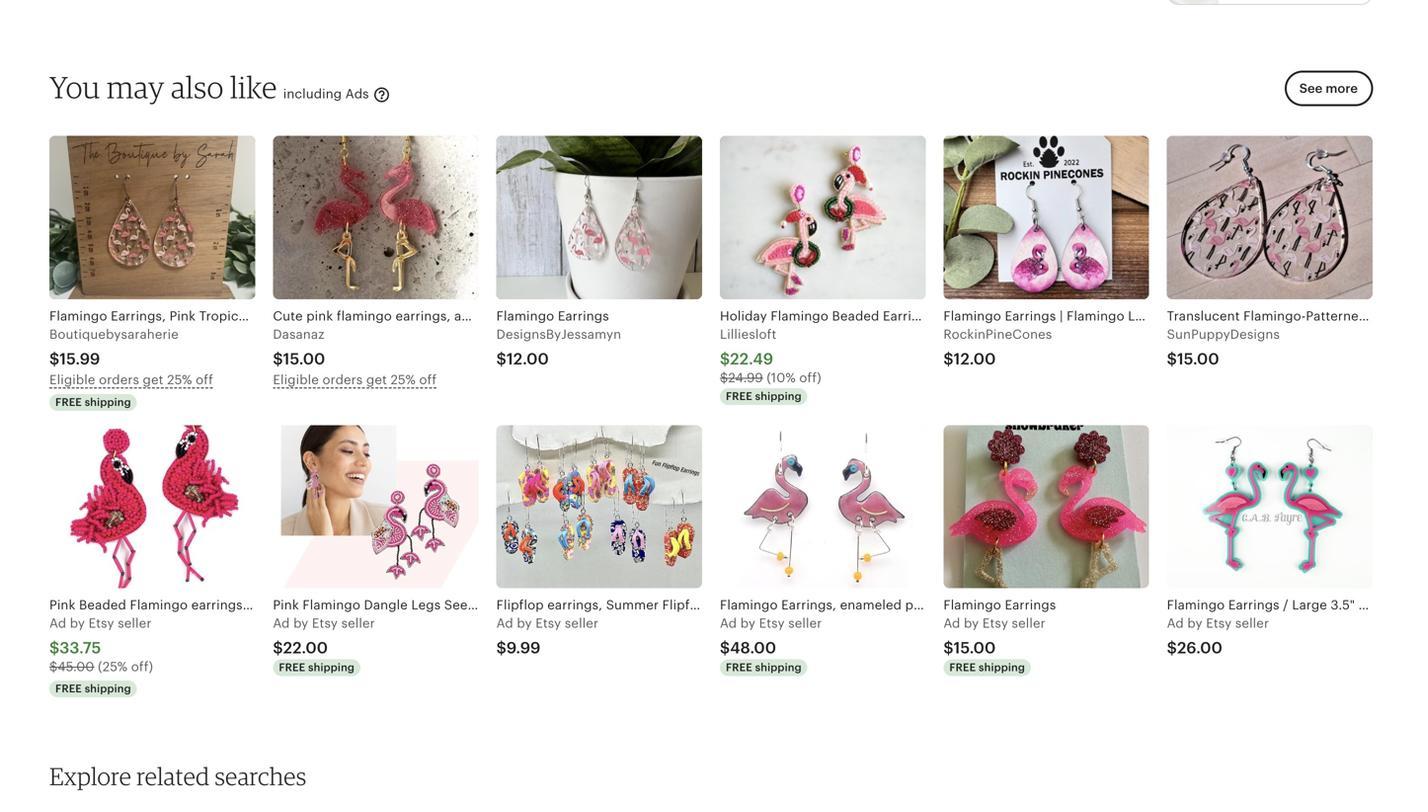 Task type: locate. For each thing, give the bounding box(es) containing it.
6 y from the left
[[1196, 616, 1203, 631]]

y inside a d b y etsy seller $ 33.75 $ 45.00 (25% off) free shipping
[[78, 616, 85, 631]]

4 d from the left
[[729, 616, 737, 631]]

5 etsy from the left
[[983, 616, 1009, 631]]

flamingo inside flamingo earrings a d b y etsy seller $ 15.00 free shipping
[[944, 598, 1002, 613]]

1 get from the left
[[143, 373, 164, 387]]

$
[[49, 350, 60, 368], [273, 350, 283, 368], [497, 350, 507, 368], [720, 350, 730, 368], [944, 350, 954, 368], [1168, 350, 1178, 368], [720, 371, 729, 385], [49, 639, 60, 657], [273, 639, 283, 657], [497, 639, 507, 657], [720, 639, 730, 657], [944, 639, 954, 657], [1168, 639, 1178, 657], [49, 660, 58, 674]]

orders for 15.00
[[323, 373, 363, 387]]

flamingo earrings image
[[497, 136, 703, 300], [944, 425, 1150, 589]]

boutiquebysaraherie $ 15.99 eligible orders get 25% off free shipping
[[49, 327, 213, 409]]

1 vertical spatial flamingo earrings image
[[944, 425, 1150, 589]]

$ inside a d b y etsy seller $ 9.99
[[497, 639, 507, 657]]

0 horizontal spatial 15.00
[[283, 350, 326, 368]]

orders
[[99, 373, 139, 387], [323, 373, 363, 387]]

seller inside a d b y etsy seller $ 26.00
[[1236, 616, 1270, 631]]

$ inside boutiquebysaraherie $ 15.99 eligible orders get 25% off free shipping
[[49, 350, 60, 368]]

(25%
[[98, 660, 128, 674]]

d inside a d b y etsy seller $ 33.75 $ 45.00 (25% off) free shipping
[[58, 616, 66, 631]]

(10%
[[767, 371, 796, 385]]

b for 26.00
[[1188, 616, 1196, 631]]

etsy for 26.00
[[1207, 616, 1232, 631]]

15.00 inside dasanaz $ 15.00 eligible orders get 25% off
[[283, 350, 326, 368]]

y inside a d b y etsy seller $ 9.99
[[525, 616, 532, 631]]

y for 26.00
[[1196, 616, 1203, 631]]

d for 48.00
[[729, 616, 737, 631]]

25% inside boutiquebysaraherie $ 15.99 eligible orders get 25% off free shipping
[[167, 373, 192, 387]]

b inside a d b y etsy seller $ 26.00
[[1188, 616, 1196, 631]]

seller for 9.99
[[565, 616, 599, 631]]

22.49
[[730, 350, 774, 368]]

d for 26.00
[[1176, 616, 1185, 631]]

4 seller from the left
[[789, 616, 823, 631]]

5 y from the left
[[972, 616, 980, 631]]

gift
[[557, 598, 580, 613]]

3 y from the left
[[525, 616, 532, 631]]

6 b from the left
[[1188, 616, 1196, 631]]

0 vertical spatial off)
[[800, 371, 822, 385]]

6 a from the left
[[1168, 616, 1177, 631]]

dasanaz
[[273, 327, 325, 342]]

a inside a d b y etsy seller $ 9.99
[[497, 616, 506, 631]]

pink flamingo dangle legs seed beaded fun gift earrings image
[[273, 425, 479, 589]]

4 b from the left
[[741, 616, 749, 631]]

off
[[196, 373, 213, 387], [419, 373, 437, 387]]

a for 9.99
[[497, 616, 506, 631]]

flamingo for d
[[944, 598, 1002, 613]]

orders down "15.99"
[[99, 373, 139, 387]]

holiday flamingo beaded earrings -  holiday earrings, seed bead earrings handmade, christmas earrings image
[[720, 136, 926, 300]]

orders inside dasanaz $ 15.00 eligible orders get 25% off
[[323, 373, 363, 387]]

2 12.00 from the left
[[954, 350, 996, 368]]

12.00 inside rockinpinecones $ 12.00
[[954, 350, 996, 368]]

24.99
[[729, 371, 764, 385]]

off) right (25%
[[131, 660, 153, 674]]

you may also like including ads
[[49, 68, 373, 105]]

$ inside sunpuppydesigns $ 15.00
[[1168, 350, 1178, 368]]

a d b y etsy seller $ 33.75 $ 45.00 (25% off) free shipping
[[49, 616, 153, 695]]

$ inside a d b y etsy seller $ 48.00 free shipping
[[720, 639, 730, 657]]

free inside flamingo earrings a d b y etsy seller $ 15.00 free shipping
[[950, 662, 976, 674]]

0 horizontal spatial 12.00
[[507, 350, 549, 368]]

flamingo
[[497, 309, 555, 324], [303, 598, 361, 613], [944, 598, 1002, 613]]

y for 48.00
[[749, 616, 756, 631]]

etsy inside a d b y etsy seller $ 26.00
[[1207, 616, 1232, 631]]

d inside a d b y etsy seller $ 26.00
[[1176, 616, 1185, 631]]

flamingo earrings / large 3.5" / laser cut acrylic flamingo earrings with heart charm (c.a.b. fayre original design) image
[[1168, 425, 1373, 589]]

flipflop earrings, summer flipflop earrings, fun beach earrings, colorful dangle summer earrings image
[[497, 425, 703, 589]]

2 horizontal spatial 15.00
[[1178, 350, 1220, 368]]

5 a from the left
[[944, 616, 953, 631]]

earrings inside the flamingo earrings designsbyjessamyn $ 12.00
[[558, 309, 609, 324]]

a for 48.00
[[720, 616, 729, 631]]

explore
[[49, 762, 132, 791]]

get
[[143, 373, 164, 387], [366, 373, 387, 387]]

6 etsy from the left
[[1207, 616, 1232, 631]]

b inside flamingo earrings a d b y etsy seller $ 15.00 free shipping
[[964, 616, 973, 631]]

15.99
[[60, 350, 100, 368]]

seller inside a d b y etsy seller $ 9.99
[[565, 616, 599, 631]]

y inside a d b y etsy seller $ 26.00
[[1196, 616, 1203, 631]]

seller inside a d b y etsy seller $ 48.00 free shipping
[[789, 616, 823, 631]]

1 horizontal spatial orders
[[323, 373, 363, 387]]

$ inside a d b y etsy seller $ 26.00
[[1168, 639, 1178, 657]]

b for 9.99
[[517, 616, 526, 631]]

2 eligible from the left
[[273, 373, 319, 387]]

1 d from the left
[[58, 616, 66, 631]]

off)
[[800, 371, 822, 385], [131, 660, 153, 674]]

1 off from the left
[[196, 373, 213, 387]]

1 horizontal spatial 25%
[[391, 373, 416, 387]]

2 off from the left
[[419, 373, 437, 387]]

eligible inside boutiquebysaraherie $ 15.99 eligible orders get 25% off free shipping
[[49, 373, 95, 387]]

$ inside rockinpinecones $ 12.00
[[944, 350, 954, 368]]

eligible orders get 25% off button down dasanaz
[[273, 370, 473, 390]]

0 horizontal spatial 25%
[[167, 373, 192, 387]]

a
[[49, 616, 58, 631], [273, 616, 282, 631], [497, 616, 506, 631], [720, 616, 729, 631], [944, 616, 953, 631], [1168, 616, 1177, 631]]

1 horizontal spatial get
[[366, 373, 387, 387]]

seller inside a d b y etsy seller $ 33.75 $ 45.00 (25% off) free shipping
[[118, 616, 152, 631]]

1 y from the left
[[78, 616, 85, 631]]

shipping
[[756, 390, 802, 403], [85, 396, 131, 409], [308, 662, 355, 674], [756, 662, 802, 674], [979, 662, 1026, 674], [85, 683, 131, 695]]

off inside dasanaz $ 15.00 eligible orders get 25% off
[[419, 373, 437, 387]]

0 horizontal spatial eligible
[[49, 373, 95, 387]]

12.00 down rockinpinecones
[[954, 350, 996, 368]]

flamingo earrings, pink tropical earrings, summer jewelry, beach earrings, miami statement earrings, fuschia, beach vibes image
[[49, 136, 255, 300]]

a for 33.75
[[49, 616, 58, 631]]

2 get from the left
[[366, 373, 387, 387]]

etsy
[[89, 616, 114, 631], [312, 616, 338, 631], [536, 616, 562, 631], [759, 616, 785, 631], [983, 616, 1009, 631], [1207, 616, 1232, 631]]

0 horizontal spatial flamingo
[[303, 598, 361, 613]]

5 seller from the left
[[1012, 616, 1046, 631]]

eligible orders get 25% off button down boutiquebysaraherie
[[49, 370, 249, 390]]

4 y from the left
[[749, 616, 756, 631]]

1 a from the left
[[49, 616, 58, 631]]

0 vertical spatial flamingo earrings image
[[497, 136, 703, 300]]

shipping inside lilliesloft $ 22.49 $ 24.99 (10% off) free shipping
[[756, 390, 802, 403]]

off) inside a d b y etsy seller $ 33.75 $ 45.00 (25% off) free shipping
[[131, 660, 153, 674]]

earrings
[[558, 309, 609, 324], [584, 598, 635, 613], [1005, 598, 1057, 613]]

orders down dasanaz
[[323, 373, 363, 387]]

25% inside dasanaz $ 15.00 eligible orders get 25% off
[[391, 373, 416, 387]]

orders for 15.99
[[99, 373, 139, 387]]

2 y from the left
[[302, 616, 309, 631]]

shipping inside a d b y etsy seller $ 33.75 $ 45.00 (25% off) free shipping
[[85, 683, 131, 695]]

12.00
[[507, 350, 549, 368], [954, 350, 996, 368]]

get for 15.99
[[143, 373, 164, 387]]

eligible orders get 25% off button for 15.00
[[273, 370, 473, 390]]

3 d from the left
[[505, 616, 514, 631]]

eligible orders get 25% off button
[[49, 370, 249, 390], [273, 370, 473, 390]]

off inside boutiquebysaraherie $ 15.99 eligible orders get 25% off free shipping
[[196, 373, 213, 387]]

a inside a d b y etsy seller $ 33.75 $ 45.00 (25% off) free shipping
[[49, 616, 58, 631]]

3 b from the left
[[517, 616, 526, 631]]

earrings inside pink flamingo dangle legs seed beaded fun gift earrings a d b y etsy seller $ 22.00 free shipping
[[584, 598, 635, 613]]

y inside a d b y etsy seller $ 48.00 free shipping
[[749, 616, 756, 631]]

1 vertical spatial off)
[[131, 660, 153, 674]]

off) right (10%
[[800, 371, 822, 385]]

1 12.00 from the left
[[507, 350, 549, 368]]

2 eligible orders get 25% off button from the left
[[273, 370, 473, 390]]

22.00
[[283, 639, 328, 657]]

b for 33.75
[[70, 616, 78, 631]]

y inside pink flamingo dangle legs seed beaded fun gift earrings a d b y etsy seller $ 22.00 free shipping
[[302, 616, 309, 631]]

25%
[[167, 373, 192, 387], [391, 373, 416, 387]]

b for 48.00
[[741, 616, 749, 631]]

1 etsy from the left
[[89, 616, 114, 631]]

3 seller from the left
[[565, 616, 599, 631]]

etsy for 48.00
[[759, 616, 785, 631]]

2 b from the left
[[294, 616, 302, 631]]

12.00 down designsbyjessamyn
[[507, 350, 549, 368]]

4 a from the left
[[720, 616, 729, 631]]

etsy inside flamingo earrings a d b y etsy seller $ 15.00 free shipping
[[983, 616, 1009, 631]]

etsy for 9.99
[[536, 616, 562, 631]]

1 25% from the left
[[167, 373, 192, 387]]

3 etsy from the left
[[536, 616, 562, 631]]

searches
[[215, 762, 307, 791]]

1 orders from the left
[[99, 373, 139, 387]]

2 horizontal spatial flamingo
[[944, 598, 1002, 613]]

get inside boutiquebysaraherie $ 15.99 eligible orders get 25% off free shipping
[[143, 373, 164, 387]]

5 d from the left
[[953, 616, 961, 631]]

related
[[137, 762, 210, 791]]

a d b y etsy seller $ 26.00
[[1168, 616, 1270, 657]]

3 a from the left
[[497, 616, 506, 631]]

a inside a d b y etsy seller $ 26.00
[[1168, 616, 1177, 631]]

2 25% from the left
[[391, 373, 416, 387]]

sunpuppydesigns
[[1168, 327, 1281, 342]]

a for 26.00
[[1168, 616, 1177, 631]]

designsbyjessamyn
[[497, 327, 622, 342]]

2 seller from the left
[[341, 616, 375, 631]]

d
[[58, 616, 66, 631], [282, 616, 290, 631], [505, 616, 514, 631], [729, 616, 737, 631], [953, 616, 961, 631], [1176, 616, 1185, 631]]

b inside a d b y etsy seller $ 33.75 $ 45.00 (25% off) free shipping
[[70, 616, 78, 631]]

flamingo inside the flamingo earrings designsbyjessamyn $ 12.00
[[497, 309, 555, 324]]

seller for 48.00
[[789, 616, 823, 631]]

5 b from the left
[[964, 616, 973, 631]]

1 b from the left
[[70, 616, 78, 631]]

15.00 inside sunpuppydesigns $ 15.00
[[1178, 350, 1220, 368]]

1 horizontal spatial off
[[419, 373, 437, 387]]

rockinpinecones
[[944, 327, 1053, 342]]

0 horizontal spatial get
[[143, 373, 164, 387]]

earrings for $
[[558, 309, 609, 324]]

a inside pink flamingo dangle legs seed beaded fun gift earrings a d b y etsy seller $ 22.00 free shipping
[[273, 616, 282, 631]]

15.00
[[283, 350, 326, 368], [1178, 350, 1220, 368], [954, 639, 996, 657]]

1 horizontal spatial flamingo earrings image
[[944, 425, 1150, 589]]

a inside a d b y etsy seller $ 48.00 free shipping
[[720, 616, 729, 631]]

see more listings in the all section image
[[1169, 0, 1220, 4]]

1 horizontal spatial flamingo
[[497, 309, 555, 324]]

fun
[[531, 598, 554, 613]]

$ inside the flamingo earrings designsbyjessamyn $ 12.00
[[497, 350, 507, 368]]

1 eligible from the left
[[49, 373, 95, 387]]

2 d from the left
[[282, 616, 290, 631]]

etsy inside a d b y etsy seller $ 48.00 free shipping
[[759, 616, 785, 631]]

26.00
[[1178, 639, 1223, 657]]

eligible down dasanaz
[[273, 373, 319, 387]]

shipping inside pink flamingo dangle legs seed beaded fun gift earrings a d b y etsy seller $ 22.00 free shipping
[[308, 662, 355, 674]]

eligible down "15.99"
[[49, 373, 95, 387]]

1 eligible orders get 25% off button from the left
[[49, 370, 249, 390]]

0 horizontal spatial eligible orders get 25% off button
[[49, 370, 249, 390]]

seller for 26.00
[[1236, 616, 1270, 631]]

lilliesloft $ 22.49 $ 24.99 (10% off) free shipping
[[720, 327, 822, 403]]

0 horizontal spatial orders
[[99, 373, 139, 387]]

d inside a d b y etsy seller $ 48.00 free shipping
[[729, 616, 737, 631]]

b inside pink flamingo dangle legs seed beaded fun gift earrings a d b y etsy seller $ 22.00 free shipping
[[294, 616, 302, 631]]

orders inside boutiquebysaraherie $ 15.99 eligible orders get 25% off free shipping
[[99, 373, 139, 387]]

2 etsy from the left
[[312, 616, 338, 631]]

0 horizontal spatial off)
[[131, 660, 153, 674]]

off for 15.99
[[196, 373, 213, 387]]

d inside a d b y etsy seller $ 9.99
[[505, 616, 514, 631]]

1 horizontal spatial 15.00
[[954, 639, 996, 657]]

b inside a d b y etsy seller $ 48.00 free shipping
[[741, 616, 749, 631]]

eligible inside dasanaz $ 15.00 eligible orders get 25% off
[[273, 373, 319, 387]]

y
[[78, 616, 85, 631], [302, 616, 309, 631], [525, 616, 532, 631], [749, 616, 756, 631], [972, 616, 980, 631], [1196, 616, 1203, 631]]

$ inside pink flamingo dangle legs seed beaded fun gift earrings a d b y etsy seller $ 22.00 free shipping
[[273, 639, 283, 657]]

2 a from the left
[[273, 616, 282, 631]]

6 d from the left
[[1176, 616, 1185, 631]]

1 horizontal spatial off)
[[800, 371, 822, 385]]

eligible
[[49, 373, 95, 387], [273, 373, 319, 387]]

etsy inside a d b y etsy seller $ 33.75 $ 45.00 (25% off) free shipping
[[89, 616, 114, 631]]

12.00 inside the flamingo earrings designsbyjessamyn $ 12.00
[[507, 350, 549, 368]]

y for 33.75
[[78, 616, 85, 631]]

1 horizontal spatial eligible orders get 25% off button
[[273, 370, 473, 390]]

shipping inside boutiquebysaraherie $ 15.99 eligible orders get 25% off free shipping
[[85, 396, 131, 409]]

get inside dasanaz $ 15.00 eligible orders get 25% off
[[366, 373, 387, 387]]

25% for 15.00
[[391, 373, 416, 387]]

6 seller from the left
[[1236, 616, 1270, 631]]

earrings inside flamingo earrings a d b y etsy seller $ 15.00 free shipping
[[1005, 598, 1057, 613]]

seller
[[118, 616, 152, 631], [341, 616, 375, 631], [565, 616, 599, 631], [789, 616, 823, 631], [1012, 616, 1046, 631], [1236, 616, 1270, 631]]

15.00 for sunpuppydesigns $ 15.00
[[1178, 350, 1220, 368]]

1 horizontal spatial 12.00
[[954, 350, 996, 368]]

etsy inside a d b y etsy seller $ 9.99
[[536, 616, 562, 631]]

1 seller from the left
[[118, 616, 152, 631]]

b inside a d b y etsy seller $ 9.99
[[517, 616, 526, 631]]

free
[[726, 390, 753, 403], [55, 396, 82, 409], [279, 662, 306, 674], [726, 662, 753, 674], [950, 662, 976, 674], [55, 683, 82, 695]]

b
[[70, 616, 78, 631], [294, 616, 302, 631], [517, 616, 526, 631], [741, 616, 749, 631], [964, 616, 973, 631], [1188, 616, 1196, 631]]

beaded
[[480, 598, 527, 613]]

2 orders from the left
[[323, 373, 363, 387]]

seller inside pink flamingo dangle legs seed beaded fun gift earrings a d b y etsy seller $ 22.00 free shipping
[[341, 616, 375, 631]]

4 etsy from the left
[[759, 616, 785, 631]]

0 horizontal spatial off
[[196, 373, 213, 387]]

1 horizontal spatial eligible
[[273, 373, 319, 387]]



Task type: describe. For each thing, give the bounding box(es) containing it.
you
[[49, 68, 100, 105]]

d inside flamingo earrings a d b y etsy seller $ 15.00 free shipping
[[953, 616, 961, 631]]

$ inside dasanaz $ 15.00 eligible orders get 25% off
[[273, 350, 283, 368]]

flamingo earrings, enameled pink bird earrings by kathryn riechert image
[[720, 425, 926, 589]]

a inside flamingo earrings a d b y etsy seller $ 15.00 free shipping
[[944, 616, 953, 631]]

a d b y etsy seller $ 9.99
[[497, 616, 599, 657]]

15.00 for dasanaz $ 15.00 eligible orders get 25% off
[[283, 350, 326, 368]]

including
[[283, 86, 342, 101]]

explore related searches
[[49, 762, 307, 791]]

seed
[[444, 598, 476, 613]]

y for 9.99
[[525, 616, 532, 631]]

48.00
[[730, 639, 777, 657]]

free inside a d b y etsy seller $ 33.75 $ 45.00 (25% off) free shipping
[[55, 683, 82, 695]]

seller inside flamingo earrings a d b y etsy seller $ 15.00 free shipping
[[1012, 616, 1046, 631]]

flamingo for $
[[497, 309, 555, 324]]

more
[[1326, 81, 1359, 96]]

d inside pink flamingo dangle legs seed beaded fun gift earrings a d b y etsy seller $ 22.00 free shipping
[[282, 616, 290, 631]]

see more button
[[1285, 71, 1373, 106]]

sunpuppydesigns $ 15.00
[[1168, 327, 1281, 368]]

get for 15.00
[[366, 373, 387, 387]]

pink  beaded flamingo earrings,seed bead dangle earrings,holidays party earrings,aretes de moda, image
[[49, 425, 255, 589]]

legs
[[412, 598, 441, 613]]

dasanaz $ 15.00 eligible orders get 25% off
[[273, 327, 437, 387]]

pink flamingo dangle legs seed beaded fun gift earrings a d b y etsy seller $ 22.00 free shipping
[[273, 598, 635, 674]]

cute pink flamingo earrings, acrylic earrings, flamingo with gold legs, dangle earrings, summer, earrings, pink jewelry,laser cut,plexiglass image
[[273, 136, 479, 300]]

see
[[1300, 81, 1323, 96]]

shipping inside a d b y etsy seller $ 48.00 free shipping
[[756, 662, 802, 674]]

9.99
[[507, 639, 541, 657]]

may
[[107, 68, 165, 105]]

see more link
[[1279, 71, 1373, 118]]

earrings for d
[[1005, 598, 1057, 613]]

boutiquebysaraherie
[[49, 327, 179, 342]]

33.75
[[60, 639, 101, 657]]

free inside pink flamingo dangle legs seed beaded fun gift earrings a d b y etsy seller $ 22.00 free shipping
[[279, 662, 306, 674]]

$ inside flamingo earrings a d b y etsy seller $ 15.00 free shipping
[[944, 639, 954, 657]]

45.00
[[58, 660, 94, 674]]

d for 9.99
[[505, 616, 514, 631]]

0 horizontal spatial flamingo earrings image
[[497, 136, 703, 300]]

free inside a d b y etsy seller $ 48.00 free shipping
[[726, 662, 753, 674]]

rockinpinecones $ 12.00
[[944, 327, 1053, 368]]

etsy inside pink flamingo dangle legs seed beaded fun gift earrings a d b y etsy seller $ 22.00 free shipping
[[312, 616, 338, 631]]

y inside flamingo earrings a d b y etsy seller $ 15.00 free shipping
[[972, 616, 980, 631]]

d for 33.75
[[58, 616, 66, 631]]

seller for 33.75
[[118, 616, 152, 631]]

eligible for 15.99
[[49, 373, 95, 387]]

25% for 15.99
[[167, 373, 192, 387]]

a d b y etsy seller $ 48.00 free shipping
[[720, 616, 823, 674]]

pink
[[273, 598, 299, 613]]

flamingo earrings | flamingo lover gifts | beach earrings | summer earrings | dangle earrings for women | earrings for girls | best friend image
[[944, 136, 1150, 300]]

translucent flamingo-patterned earrings, teardrop earrings, flamingo earrings, pink flamingos, acrylic earrings image
[[1168, 136, 1373, 300]]

like
[[230, 68, 277, 105]]

dangle
[[364, 598, 408, 613]]

flamingo earrings a d b y etsy seller $ 15.00 free shipping
[[944, 598, 1057, 674]]

flamingo inside pink flamingo dangle legs seed beaded fun gift earrings a d b y etsy seller $ 22.00 free shipping
[[303, 598, 361, 613]]

ads
[[346, 86, 369, 101]]

also
[[171, 68, 224, 105]]

15.00 inside flamingo earrings a d b y etsy seller $ 15.00 free shipping
[[954, 639, 996, 657]]

shipping inside flamingo earrings a d b y etsy seller $ 15.00 free shipping
[[979, 662, 1026, 674]]

free inside boutiquebysaraherie $ 15.99 eligible orders get 25% off free shipping
[[55, 396, 82, 409]]

etsy for 33.75
[[89, 616, 114, 631]]

off for 15.00
[[419, 373, 437, 387]]

flamingo earrings designsbyjessamyn $ 12.00
[[497, 309, 622, 368]]

eligible orders get 25% off button for 15.99
[[49, 370, 249, 390]]

eligible for 15.00
[[273, 373, 319, 387]]

see more
[[1300, 81, 1359, 96]]

off) inside lilliesloft $ 22.49 $ 24.99 (10% off) free shipping
[[800, 371, 822, 385]]

free inside lilliesloft $ 22.49 $ 24.99 (10% off) free shipping
[[726, 390, 753, 403]]

lilliesloft
[[720, 327, 777, 342]]



Task type: vqa. For each thing, say whether or not it's contained in the screenshot.
Copper Rose - 7th Anniversary Personalized Wedding Gift image's free shipping
no



